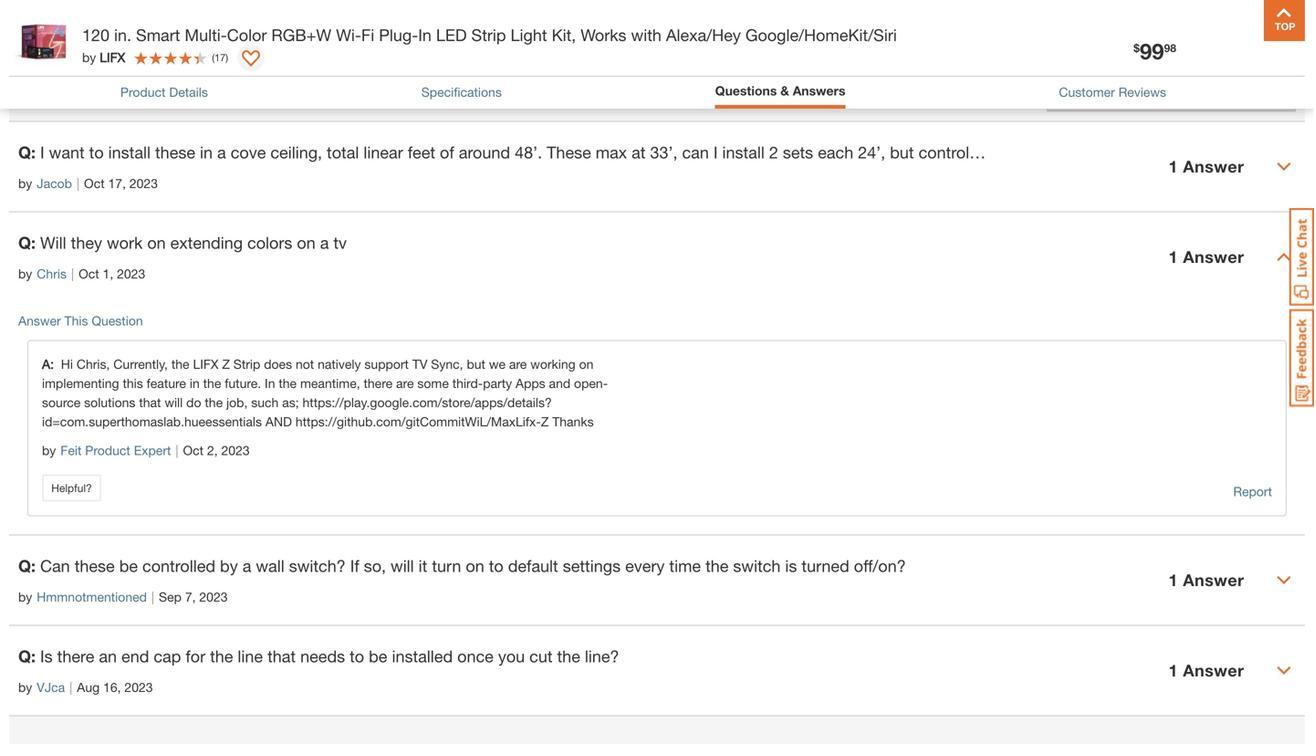 Task type: vqa. For each thing, say whether or not it's contained in the screenshot.
TOP Button
yes



Task type: describe. For each thing, give the bounding box(es) containing it.
details
[[169, 84, 208, 99]]

chris
[[37, 266, 67, 281]]

by for will they work on extending colors on a tv
[[18, 266, 32, 281]]

2
[[769, 142, 779, 162]]

some
[[418, 376, 449, 391]]

2 vertical spatial oct
[[183, 443, 204, 458]]

on right work
[[147, 233, 166, 252]]

q: will they work on extending colors on a tv
[[18, 233, 347, 252]]

the up feature
[[171, 356, 189, 371]]

meantime,
[[300, 376, 360, 391]]

switch?
[[289, 556, 346, 576]]

chris,
[[77, 356, 110, 371]]

the right for
[[210, 646, 233, 666]]

you
[[498, 646, 525, 666]]

colors
[[247, 233, 292, 252]]

needs
[[300, 646, 345, 666]]

sep
[[159, 589, 182, 604]]

ceiling,
[[271, 142, 322, 162]]

hi
[[61, 356, 73, 371]]

is
[[40, 646, 53, 666]]

0 horizontal spatial are
[[396, 376, 414, 391]]

alexa/hey
[[666, 25, 741, 45]]

q: can these be controlled by a wall switch? if so, will it turn on to default settings every time the switch is turned off/on?
[[18, 556, 906, 576]]

48'.
[[515, 142, 542, 162]]

will
[[40, 233, 66, 252]]

2023 right 2,
[[221, 443, 250, 458]]

such
[[251, 395, 279, 410]]

party
[[483, 376, 512, 391]]

work
[[107, 233, 143, 252]]

support
[[365, 356, 409, 371]]

plug-
[[379, 25, 418, 45]]

0 vertical spatial and
[[1075, 142, 1103, 162]]

line
[[238, 646, 263, 666]]

2 horizontal spatial in
[[1188, 142, 1201, 162]]

0 vertical spatial are
[[509, 356, 527, 371]]

q: for q: will they work on extending colors on a tv
[[18, 233, 36, 252]]

currently,
[[113, 356, 168, 371]]

helpful?
[[51, 481, 92, 494]]

report button
[[1234, 481, 1273, 502]]

turn
[[432, 556, 461, 576]]

top button
[[1264, 0, 1306, 41]]

120
[[82, 25, 110, 45]]

0 vertical spatial product
[[120, 84, 166, 99]]

| right expert
[[176, 443, 178, 458]]

natively
[[318, 356, 361, 371]]

1 vertical spatial to
[[489, 556, 504, 576]]

if
[[350, 556, 359, 576]]

| for to
[[77, 176, 79, 191]]

feet
[[408, 142, 436, 162]]

by for hi chris, currently, the lifx z strip does not natively support tv sync, but we are working on implementing this feature in the future. in the meantime, there are some third-party apps and open- source solutions that will do the job, such as; https://play.google.com/store/apps/details? id=com.superthomaslab.hueessentials and https://github.com/gitcommitwil/maxlifx-z thanks
[[42, 443, 56, 458]]

0 vertical spatial be
[[119, 556, 138, 576]]

but inside hi chris, currently, the lifx z strip does not natively support tv sync, but we are working on implementing this feature in the future. in the meantime, there are some third-party apps and open- source solutions that will do the job, such as; https://play.google.com/store/apps/details? id=com.superthomaslab.hueessentials and https://github.com/gitcommitwil/maxlifx-z thanks
[[467, 356, 486, 371]]

we
[[489, 356, 506, 371]]

99
[[1140, 38, 1165, 64]]

apps
[[516, 376, 546, 391]]

1 vertical spatial switch
[[733, 556, 781, 576]]

question
[[92, 313, 143, 328]]

time
[[670, 556, 701, 576]]

98
[[1165, 41, 1177, 54]]

lifx inside hi chris, currently, the lifx z strip does not natively support tv sync, but we are working on implementing this feature in the future. in the meantime, there are some third-party apps and open- source solutions that will do the job, such as; https://play.google.com/store/apps/details? id=com.superthomaslab.hueessentials and https://github.com/gitcommitwil/maxlifx-z thanks
[[193, 356, 219, 371]]

sets
[[783, 142, 814, 162]]

17,
[[108, 176, 126, 191]]

source
[[42, 395, 81, 410]]

solutions
[[84, 395, 136, 410]]

0 vertical spatial strip
[[472, 25, 506, 45]]

default
[[508, 556, 558, 576]]

off/on?
[[854, 556, 906, 576]]

1 horizontal spatial be
[[369, 646, 388, 666]]

customer
[[1059, 84, 1115, 99]]

is
[[786, 556, 797, 576]]

on right turn
[[466, 556, 484, 576]]

hi chris, currently, the lifx z strip does not natively support tv sync, but we are working on implementing this feature in the future. in the meantime, there are some third-party apps and open- source solutions that will do the job, such as; https://play.google.com/store/apps/details? id=com.superthomaslab.hueessentials and https://github.com/gitcommitwil/maxlifx-z thanks
[[42, 356, 608, 429]]

the up "as;"
[[279, 376, 297, 391]]

there inside hi chris, currently, the lifx z strip does not natively support tv sync, but we are working on implementing this feature in the future. in the meantime, there are some third-party apps and open- source solutions that will do the job, such as; https://play.google.com/store/apps/details? id=com.superthomaslab.hueessentials and https://github.com/gitcommitwil/maxlifx-z thanks
[[364, 376, 393, 391]]

1 horizontal spatial switch
[[1023, 142, 1071, 162]]

q: for q: can these be controlled by a wall switch? if so, will it turn on to default settings every time the switch is turned off/on?
[[18, 556, 36, 576]]

Search Questions & Answers text field
[[277, 7, 890, 43]]

questions element
[[9, 121, 1315, 716]]

q: is there an end cap for the line that needs to be installed once you cut the line?
[[18, 646, 619, 666]]

the right time
[[706, 556, 729, 576]]

7 for 7 questions
[[18, 4, 37, 43]]

do
[[186, 395, 201, 410]]

cut
[[530, 646, 553, 666]]

each
[[818, 142, 854, 162]]

2023 for cap
[[125, 680, 153, 695]]

0 vertical spatial lifx
[[100, 50, 125, 65]]

2 i from the left
[[714, 142, 718, 162]]

control
[[919, 142, 970, 162]]

on inside hi chris, currently, the lifx z strip does not natively support tv sync, but we are working on implementing this feature in the future. in the meantime, there are some third-party apps and open- source solutions that will do the job, such as; https://play.google.com/store/apps/details? id=com.superthomaslab.hueessentials and https://github.com/gitcommitwil/maxlifx-z thanks
[[579, 356, 594, 371]]

0 horizontal spatial with
[[631, 25, 662, 45]]

caret image for every
[[1277, 573, 1292, 587]]

1 horizontal spatial will
[[391, 556, 414, 576]]

sync,
[[431, 356, 463, 371]]

0 vertical spatial z
[[222, 356, 230, 371]]

display image
[[242, 50, 260, 68]]

installed
[[392, 646, 453, 666]]

light
[[511, 25, 547, 45]]

total
[[327, 142, 359, 162]]

can
[[682, 142, 709, 162]]

with inside the questions element
[[974, 142, 1005, 162]]

the right do
[[205, 395, 223, 410]]

these
[[547, 142, 591, 162]]

by vjca | aug 16, 2023
[[18, 680, 153, 695]]

120 in. smart multi-color rgb+w wi-fi plug-in led strip light kit, works with alexa/hey google/homekit/siri
[[82, 25, 897, 45]]

smart
[[136, 25, 180, 45]]

it
[[419, 556, 428, 576]]

&
[[781, 83, 790, 98]]

q: for q: i want to install these in a cove ceiling, total linear feet of around 48'. these max at 33', can i install 2 sets each 24', but control with 1 switch and 1 program in the app? i want
[[18, 142, 36, 162]]

1 horizontal spatial in
[[200, 142, 213, 162]]

the left future.
[[203, 376, 221, 391]]

feature
[[147, 376, 186, 391]]

once
[[458, 646, 494, 666]]

https://github.com/gitcommitwil/maxlifx-
[[296, 414, 541, 429]]

an
[[99, 646, 117, 666]]

answer for at
[[1184, 156, 1245, 176]]

the right cut
[[557, 646, 581, 666]]

24',
[[858, 142, 886, 162]]

can
[[40, 556, 70, 576]]

they
[[71, 233, 102, 252]]

https://play.google.com/store/apps/details?
[[303, 395, 552, 410]]

1 for will they work on extending colors on a tv
[[1169, 247, 1179, 266]]

$
[[1134, 41, 1140, 54]]

1 horizontal spatial in
[[418, 25, 432, 45]]

wall
[[256, 556, 285, 576]]

by lifx
[[82, 50, 125, 65]]

expert
[[134, 443, 171, 458]]

| for work
[[71, 266, 74, 281]]

)
[[226, 51, 228, 63]]



Task type: locate. For each thing, give the bounding box(es) containing it.
by left chris
[[18, 266, 32, 281]]

are right we
[[509, 356, 527, 371]]

i up jacob
[[40, 142, 44, 162]]

color
[[227, 25, 267, 45]]

install up '17,'
[[108, 142, 151, 162]]

that inside hi chris, currently, the lifx z strip does not natively support tv sync, but we are working on implementing this feature in the future. in the meantime, there are some third-party apps and open- source solutions that will do the job, such as; https://play.google.com/store/apps/details? id=com.superthomaslab.hueessentials and https://github.com/gitcommitwil/maxlifx-z thanks
[[139, 395, 161, 410]]

on up open-
[[579, 356, 594, 371]]

in inside hi chris, currently, the lifx z strip does not natively support tv sync, but we are working on implementing this feature in the future. in the meantime, there are some third-party apps and open- source solutions that will do the job, such as; https://play.google.com/store/apps/details? id=com.superthomaslab.hueessentials and https://github.com/gitcommitwil/maxlifx-z thanks
[[265, 376, 275, 391]]

0 vertical spatial but
[[890, 142, 914, 162]]

and down customer
[[1075, 142, 1103, 162]]

1 horizontal spatial z
[[541, 414, 549, 429]]

0 horizontal spatial and
[[549, 376, 571, 391]]

0 horizontal spatial to
[[89, 142, 104, 162]]

0 vertical spatial these
[[155, 142, 195, 162]]

1 vertical spatial but
[[467, 356, 486, 371]]

lifx down in.
[[100, 50, 125, 65]]

3 q: from the top
[[18, 556, 36, 576]]

in right the program
[[1188, 142, 1201, 162]]

switch left is
[[733, 556, 781, 576]]

1 horizontal spatial are
[[509, 356, 527, 371]]

1 vertical spatial be
[[369, 646, 388, 666]]

in left cove
[[200, 142, 213, 162]]

by left jacob
[[18, 176, 32, 191]]

(
[[212, 51, 215, 63]]

1 answer for at
[[1169, 156, 1245, 176]]

hmmnotmentioned button
[[37, 587, 147, 607]]

q: up by jacob | oct 17, 2023
[[18, 142, 36, 162]]

thanks
[[553, 414, 594, 429]]

1 vertical spatial that
[[268, 646, 296, 666]]

7
[[18, 4, 37, 43], [109, 86, 116, 101]]

with right works
[[631, 25, 662, 45]]

live chat image
[[1290, 208, 1315, 306]]

1 vertical spatial there
[[57, 646, 94, 666]]

but right 24',
[[890, 142, 914, 162]]

and
[[1075, 142, 1103, 162], [549, 376, 571, 391]]

oct left 2,
[[183, 443, 204, 458]]

2023 right 16,
[[125, 680, 153, 695]]

4 1 answer from the top
[[1169, 660, 1245, 680]]

1 vertical spatial oct
[[79, 266, 99, 281]]

by down 120
[[82, 50, 96, 65]]

1 vertical spatial these
[[75, 556, 115, 576]]

by for i want to install these in a cove ceiling, total linear feet of around 48'. these max at 33', can i install 2 sets each 24', but control with 1 switch and 1 program in the app? i want
[[18, 176, 32, 191]]

z up future.
[[222, 356, 230, 371]]

1 horizontal spatial with
[[974, 142, 1005, 162]]

2 want from the left
[[1284, 142, 1315, 162]]

by left vjca
[[18, 680, 32, 695]]

1 vertical spatial a
[[320, 233, 329, 252]]

0 horizontal spatial in
[[190, 376, 200, 391]]

0 horizontal spatial strip
[[234, 356, 260, 371]]

0 horizontal spatial i
[[40, 142, 44, 162]]

1 vertical spatial questions
[[715, 83, 777, 98]]

2 install from the left
[[723, 142, 765, 162]]

feedback link image
[[1290, 309, 1315, 407]]

will inside hi chris, currently, the lifx z strip does not natively support tv sync, but we are working on implementing this feature in the future. in the meantime, there are some third-party apps and open- source solutions that will do the job, such as; https://play.google.com/store/apps/details? id=com.superthomaslab.hueessentials and https://github.com/gitcommitwil/maxlifx-z thanks
[[165, 395, 183, 410]]

7,
[[185, 589, 196, 604]]

0 horizontal spatial there
[[57, 646, 94, 666]]

1 i from the left
[[40, 142, 44, 162]]

a left wall
[[243, 556, 251, 576]]

so,
[[364, 556, 386, 576]]

q: left can
[[18, 556, 36, 576]]

install left 2
[[723, 142, 765, 162]]

this
[[123, 376, 143, 391]]

future.
[[225, 376, 261, 391]]

multi-
[[185, 25, 227, 45]]

2 vertical spatial to
[[350, 646, 364, 666]]

| left sep
[[151, 589, 154, 604]]

switch
[[1023, 142, 1071, 162], [733, 556, 781, 576]]

1 horizontal spatial to
[[350, 646, 364, 666]]

questions left the &
[[715, 83, 777, 98]]

of
[[440, 142, 454, 162]]

in
[[200, 142, 213, 162], [1188, 142, 1201, 162], [190, 376, 200, 391]]

1 for is there an end cap for the line that needs to be installed once you cut the line?
[[1169, 660, 1179, 680]]

by left feit
[[42, 443, 56, 458]]

1 install from the left
[[108, 142, 151, 162]]

| right chris
[[71, 266, 74, 281]]

strip inside hi chris, currently, the lifx z strip does not natively support tv sync, but we are working on implementing this feature in the future. in the meantime, there are some third-party apps and open- source solutions that will do the job, such as; https://play.google.com/store/apps/details? id=com.superthomaslab.hueessentials and https://github.com/gitcommitwil/maxlifx-z thanks
[[234, 356, 260, 371]]

1 answer
[[1169, 156, 1245, 176], [1169, 247, 1245, 266], [1169, 570, 1245, 590], [1169, 660, 1245, 680]]

program
[[1121, 142, 1183, 162]]

1 want from the left
[[49, 142, 85, 162]]

with right control
[[974, 142, 1005, 162]]

0 horizontal spatial that
[[139, 395, 161, 410]]

1 vertical spatial in
[[265, 376, 275, 391]]

end
[[121, 646, 149, 666]]

will left it
[[391, 556, 414, 576]]

that right line
[[268, 646, 296, 666]]

7 down by lifx
[[109, 86, 116, 101]]

0 vertical spatial there
[[364, 376, 393, 391]]

1 horizontal spatial these
[[155, 142, 195, 162]]

2 1 answer from the top
[[1169, 247, 1245, 266]]

1 horizontal spatial install
[[723, 142, 765, 162]]

to up by jacob | oct 17, 2023
[[89, 142, 104, 162]]

a left tv
[[320, 233, 329, 252]]

in left the led at the top left
[[418, 25, 432, 45]]

in up do
[[190, 376, 200, 391]]

| for an
[[70, 680, 72, 695]]

answer for line?
[[1184, 660, 1245, 680]]

aug
[[77, 680, 100, 695]]

| left aug
[[70, 680, 72, 695]]

oct
[[84, 176, 105, 191], [79, 266, 99, 281], [183, 443, 204, 458]]

google/homekit/siri
[[746, 25, 897, 45]]

0 horizontal spatial in
[[265, 376, 275, 391]]

rgb+w
[[271, 25, 332, 45]]

oct for want
[[84, 176, 105, 191]]

turned
[[802, 556, 850, 576]]

0 vertical spatial 7
[[18, 4, 37, 43]]

strip up future.
[[234, 356, 260, 371]]

1 horizontal spatial that
[[268, 646, 296, 666]]

answers
[[793, 83, 846, 98]]

1 vertical spatial strip
[[234, 356, 260, 371]]

2 q: from the top
[[18, 233, 36, 252]]

cove
[[231, 142, 266, 162]]

1 answer for line?
[[1169, 660, 1245, 680]]

1 for i want to install these in a cove ceiling, total linear feet of around 48'. these max at 33', can i install 2 sets each 24', but control with 1 switch and 1 program in the app? i want
[[1169, 156, 1179, 176]]

app?
[[1233, 142, 1270, 162]]

3 i from the left
[[1275, 142, 1279, 162]]

3 1 answer from the top
[[1169, 570, 1245, 590]]

1 horizontal spatial i
[[714, 142, 718, 162]]

1 vertical spatial z
[[541, 414, 549, 429]]

switch down customer
[[1023, 142, 1071, 162]]

questions up by lifx
[[46, 20, 120, 39]]

in up such
[[265, 376, 275, 391]]

1 vertical spatial are
[[396, 376, 414, 391]]

1 horizontal spatial strip
[[472, 25, 506, 45]]

wi-
[[336, 25, 361, 45]]

q: i want to install these in a cove ceiling, total linear feet of around 48'. these max at 33', can i install 2 sets each 24', but control with 1 switch and 1 program in the app? i want
[[18, 142, 1315, 162]]

0 vertical spatial will
[[165, 395, 183, 410]]

jacob button
[[37, 174, 72, 193]]

0 vertical spatial switch
[[1023, 142, 1071, 162]]

0 vertical spatial to
[[89, 142, 104, 162]]

1 vertical spatial will
[[391, 556, 414, 576]]

questions
[[46, 20, 120, 39], [715, 83, 777, 98]]

1 vertical spatial caret image
[[1277, 573, 1292, 587]]

by
[[82, 50, 96, 65], [18, 176, 32, 191], [18, 266, 32, 281], [42, 443, 56, 458], [220, 556, 238, 576], [18, 589, 32, 604], [18, 680, 32, 695]]

2023 for these
[[130, 176, 158, 191]]

oct for they
[[79, 266, 99, 281]]

with
[[631, 25, 662, 45], [974, 142, 1005, 162]]

1 caret image from the top
[[1277, 250, 1292, 264]]

i right app?
[[1275, 142, 1279, 162]]

questions inside 7 questions
[[46, 20, 120, 39]]

0 horizontal spatial questions
[[46, 20, 120, 39]]

3 caret image from the top
[[1277, 663, 1292, 678]]

specifications
[[421, 84, 502, 99]]

2023 for by
[[199, 589, 228, 604]]

product right feit
[[85, 443, 130, 458]]

implementing
[[42, 376, 119, 391]]

these up hmmnotmentioned
[[75, 556, 115, 576]]

there right the is in the left of the page
[[57, 646, 94, 666]]

1 vertical spatial product
[[85, 443, 130, 458]]

0 horizontal spatial a
[[217, 142, 226, 162]]

by for is there an end cap for the line that needs to be installed once you cut the line?
[[18, 680, 32, 695]]

1 horizontal spatial a
[[243, 556, 251, 576]]

the left app?
[[1205, 142, 1228, 162]]

by for can these be controlled by a wall switch? if so, will it turn on to default settings every time the switch is turned off/on?
[[18, 589, 32, 604]]

this
[[64, 313, 88, 328]]

a
[[217, 142, 226, 162], [320, 233, 329, 252], [243, 556, 251, 576]]

1 q: from the top
[[18, 142, 36, 162]]

a left cove
[[217, 142, 226, 162]]

product details button
[[120, 83, 208, 102], [120, 83, 208, 102]]

helpful? button
[[42, 474, 101, 502]]

1 horizontal spatial there
[[364, 376, 393, 391]]

( 17 )
[[212, 51, 228, 63]]

be up by hmmnotmentioned | sep 7, 2023 at the left of page
[[119, 556, 138, 576]]

in inside hi chris, currently, the lifx z strip does not natively support tv sync, but we are working on implementing this feature in the future. in the meantime, there are some third-party apps and open- source solutions that will do the job, such as; https://play.google.com/store/apps/details? id=com.superthomaslab.hueessentials and https://github.com/gitcommitwil/maxlifx-z thanks
[[190, 376, 200, 391]]

1,
[[103, 266, 113, 281]]

2023 for extending
[[117, 266, 145, 281]]

1 horizontal spatial and
[[1075, 142, 1103, 162]]

there down support
[[364, 376, 393, 391]]

1 vertical spatial 7
[[109, 86, 116, 101]]

0 horizontal spatial z
[[222, 356, 230, 371]]

caret image
[[1277, 250, 1292, 264], [1277, 573, 1292, 587], [1277, 663, 1292, 678]]

1 horizontal spatial want
[[1284, 142, 1315, 162]]

0 horizontal spatial these
[[75, 556, 115, 576]]

2023 right 1,
[[117, 266, 145, 281]]

0 horizontal spatial will
[[165, 395, 183, 410]]

z left thanks
[[541, 414, 549, 429]]

1 horizontal spatial lifx
[[193, 356, 219, 371]]

feit
[[61, 443, 82, 458]]

2 caret image from the top
[[1277, 573, 1292, 587]]

that up id=com.superthomaslab.hueessentials
[[139, 395, 161, 410]]

1 horizontal spatial 7
[[109, 86, 116, 101]]

answer for every
[[1184, 570, 1245, 590]]

are down tv
[[396, 376, 414, 391]]

that
[[139, 395, 161, 410], [268, 646, 296, 666]]

be left installed on the left bottom of page
[[369, 646, 388, 666]]

at
[[632, 142, 646, 162]]

0 vertical spatial questions
[[46, 20, 120, 39]]

by left wall
[[220, 556, 238, 576]]

7 for 7
[[109, 86, 116, 101]]

1 horizontal spatial questions
[[715, 83, 777, 98]]

by left hmmnotmentioned
[[18, 589, 32, 604]]

product
[[120, 84, 166, 99], [85, 443, 130, 458]]

2 vertical spatial caret image
[[1277, 663, 1292, 678]]

working
[[531, 356, 576, 371]]

1 vertical spatial lifx
[[193, 356, 219, 371]]

1 vertical spatial and
[[549, 376, 571, 391]]

0 vertical spatial caret image
[[1277, 250, 1292, 264]]

i right can
[[714, 142, 718, 162]]

reviews
[[1119, 84, 1167, 99]]

1 1 answer from the top
[[1169, 156, 1245, 176]]

17
[[215, 51, 226, 63]]

0 vertical spatial with
[[631, 25, 662, 45]]

2 vertical spatial a
[[243, 556, 251, 576]]

q: left will on the top left of page
[[18, 233, 36, 252]]

and
[[266, 414, 292, 429]]

these down product details
[[155, 142, 195, 162]]

jacob
[[37, 176, 72, 191]]

2023 right 7, in the bottom of the page
[[199, 589, 228, 604]]

a:
[[42, 356, 61, 371]]

tv
[[334, 233, 347, 252]]

2 horizontal spatial to
[[489, 556, 504, 576]]

0 horizontal spatial but
[[467, 356, 486, 371]]

to right the needs
[[350, 646, 364, 666]]

but
[[890, 142, 914, 162], [467, 356, 486, 371]]

16,
[[103, 680, 121, 695]]

0 vertical spatial that
[[139, 395, 161, 410]]

led
[[436, 25, 467, 45]]

q: left the is in the left of the page
[[18, 646, 36, 666]]

will left do
[[165, 395, 183, 410]]

want up jacob
[[49, 142, 85, 162]]

q:
[[18, 142, 36, 162], [18, 233, 36, 252], [18, 556, 36, 576], [18, 646, 36, 666]]

report
[[1234, 484, 1273, 499]]

product left details at the left
[[120, 84, 166, 99]]

oct left 1,
[[79, 266, 99, 281]]

0 horizontal spatial be
[[119, 556, 138, 576]]

0 horizontal spatial install
[[108, 142, 151, 162]]

to left 'default' on the left bottom
[[489, 556, 504, 576]]

oct left '17,'
[[84, 176, 105, 191]]

0 horizontal spatial want
[[49, 142, 85, 162]]

line?
[[585, 646, 619, 666]]

q: for q: is there an end cap for the line that needs to be installed once you cut the line?
[[18, 646, 36, 666]]

0 horizontal spatial 7
[[18, 4, 37, 43]]

be
[[119, 556, 138, 576], [369, 646, 388, 666]]

but up third-
[[467, 356, 486, 371]]

z
[[222, 356, 230, 371], [541, 414, 549, 429]]

1 vertical spatial with
[[974, 142, 1005, 162]]

product inside the questions element
[[85, 443, 130, 458]]

lifx up do
[[193, 356, 219, 371]]

2 horizontal spatial a
[[320, 233, 329, 252]]

1 horizontal spatial but
[[890, 142, 914, 162]]

on left tv
[[297, 233, 316, 252]]

2,
[[207, 443, 218, 458]]

are
[[509, 356, 527, 371], [396, 376, 414, 391]]

and inside hi chris, currently, the lifx z strip does not natively support tv sync, but we are working on implementing this feature in the future. in the meantime, there are some third-party apps and open- source solutions that will do the job, such as; https://play.google.com/store/apps/details? id=com.superthomaslab.hueessentials and https://github.com/gitcommitwil/maxlifx-z thanks
[[549, 376, 571, 391]]

0 vertical spatial a
[[217, 142, 226, 162]]

does
[[264, 356, 292, 371]]

caret image for line?
[[1277, 663, 1292, 678]]

third-
[[453, 376, 483, 391]]

tv
[[412, 356, 428, 371]]

by feit product expert | oct 2, 2023
[[42, 443, 250, 458]]

2 horizontal spatial i
[[1275, 142, 1279, 162]]

| right jacob
[[77, 176, 79, 191]]

strip right the led at the top left
[[472, 25, 506, 45]]

want
[[49, 142, 85, 162], [1284, 142, 1315, 162]]

0 horizontal spatial switch
[[733, 556, 781, 576]]

7 left 120
[[18, 4, 37, 43]]

caret image
[[1277, 159, 1292, 174]]

works
[[581, 25, 627, 45]]

2023 right '17,'
[[130, 176, 158, 191]]

0 vertical spatial in
[[418, 25, 432, 45]]

and down working
[[549, 376, 571, 391]]

0 vertical spatial oct
[[84, 176, 105, 191]]

product image image
[[14, 9, 73, 68]]

1
[[1009, 142, 1018, 162], [1107, 142, 1116, 162], [1169, 156, 1179, 176], [1169, 247, 1179, 266], [1169, 570, 1179, 590], [1169, 660, 1179, 680]]

every
[[625, 556, 665, 576]]

hmmnotmentioned
[[37, 589, 147, 604]]

install
[[108, 142, 151, 162], [723, 142, 765, 162]]

want right app?
[[1284, 142, 1315, 162]]

1 for can these be controlled by a wall switch? if so, will it turn on to default settings every time the switch is turned off/on?
[[1169, 570, 1179, 590]]

1 answer for every
[[1169, 570, 1245, 590]]

4 q: from the top
[[18, 646, 36, 666]]

| for be
[[151, 589, 154, 604]]

0 horizontal spatial lifx
[[100, 50, 125, 65]]

product details
[[120, 84, 208, 99]]



